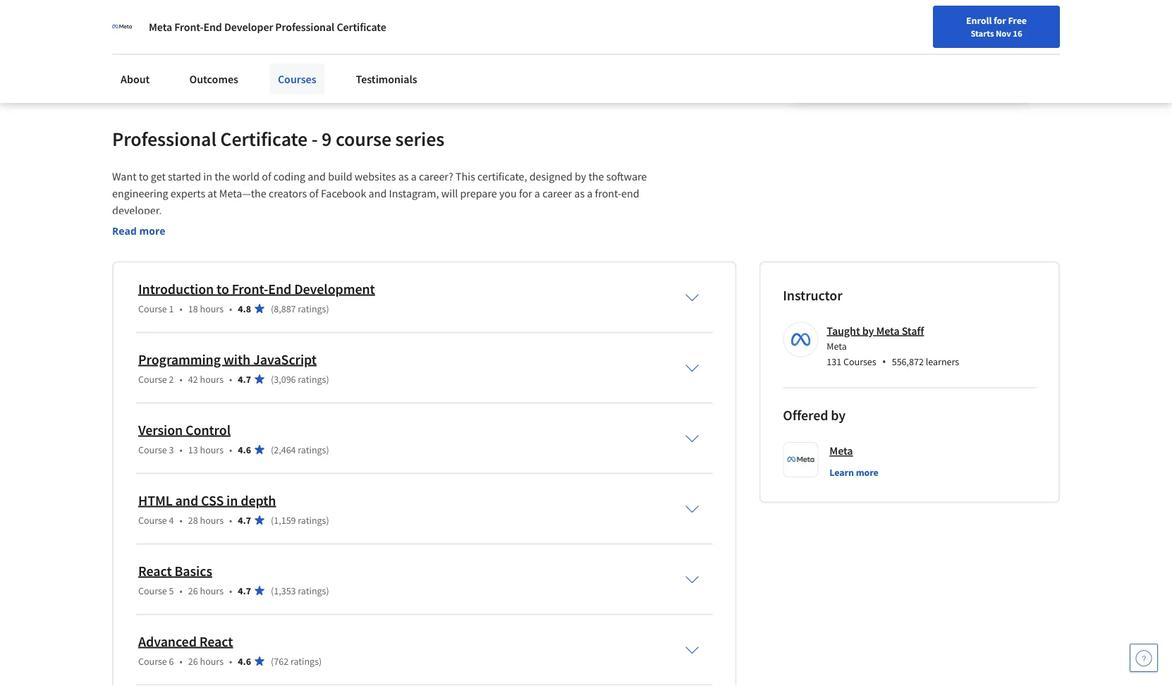 Task type: locate. For each thing, give the bounding box(es) containing it.
1 vertical spatial to
[[139, 170, 149, 184]]

1 vertical spatial certificate
[[220, 126, 308, 151]]

meta front-end developer professional certificate
[[149, 20, 386, 34]]

the up 'front-'
[[589, 170, 604, 184]]

course left 5
[[138, 585, 167, 597]]

career?
[[419, 170, 453, 184]]

0 vertical spatial courses
[[278, 72, 317, 86]]

end left developer
[[204, 20, 222, 34]]

1 horizontal spatial react
[[199, 633, 233, 651]]

a left 'front-'
[[587, 187, 593, 201]]

ratings right 8,887
[[298, 302, 326, 315]]

and up course 4 • 28 hours •
[[175, 492, 198, 509]]

hours right 42
[[200, 373, 224, 386]]

in up at
[[203, 170, 212, 184]]

1 hours from the top
[[200, 302, 224, 315]]

4.6 left 762
[[238, 655, 251, 668]]

of right world
[[262, 170, 271, 184]]

5 hours from the top
[[200, 585, 224, 597]]

hours for react
[[200, 655, 224, 668]]

ratings for version control
[[298, 443, 326, 456]]

course for html and css in depth
[[138, 514, 167, 527]]

1 horizontal spatial for
[[994, 14, 1007, 27]]

testimonials
[[356, 72, 418, 86]]

6 course from the top
[[138, 655, 167, 668]]

0 horizontal spatial react
[[138, 562, 172, 580]]

0 horizontal spatial more
[[139, 224, 165, 237]]

1 vertical spatial courses
[[844, 356, 877, 368]]

1 ( from the top
[[271, 302, 274, 315]]

react basics
[[138, 562, 212, 580]]

course left 2
[[138, 373, 167, 386]]

hours right 13
[[200, 443, 224, 456]]

more down developer.
[[139, 224, 165, 237]]

26 down advanced react link
[[188, 655, 198, 668]]

• right 5
[[180, 585, 183, 597]]

2 ( from the top
[[271, 373, 274, 386]]

1 horizontal spatial more
[[856, 466, 879, 479]]

by for taught by meta staff meta 131 courses • 556,872 learners
[[863, 324, 874, 338]]

english
[[902, 16, 936, 30]]

professional up the get
[[112, 126, 217, 151]]

6
[[169, 655, 174, 668]]

( 762 ratings )
[[271, 655, 322, 668]]

course 2 • 42 hours •
[[138, 373, 232, 386]]

in inside 'want to get started in the world of coding and build websites as a career? this certificate, designed by the software engineering experts at meta—the creators of facebook and instagram, will prepare you for a career as a front-end developer. read more'
[[203, 170, 212, 184]]

1 vertical spatial react
[[199, 633, 233, 651]]

hours right the 18
[[200, 302, 224, 315]]

(
[[271, 302, 274, 315], [271, 373, 274, 386], [271, 443, 274, 456], [271, 514, 274, 527], [271, 585, 274, 597], [271, 655, 274, 668]]

1 26 from the top
[[188, 585, 198, 597]]

ratings right 2,464
[[298, 443, 326, 456]]

series
[[396, 126, 445, 151]]

certificate up world
[[220, 126, 308, 151]]

hours right 28
[[200, 514, 224, 527]]

experts
[[171, 187, 205, 201]]

this
[[157, 21, 175, 36]]

1 horizontal spatial as
[[575, 187, 585, 201]]

0 vertical spatial of
[[262, 170, 271, 184]]

( for react
[[271, 655, 274, 668]]

6 ( from the top
[[271, 655, 274, 668]]

0 vertical spatial by
[[575, 170, 587, 184]]

programming
[[138, 351, 221, 368]]

with
[[224, 351, 251, 368]]

3 course from the top
[[138, 443, 167, 456]]

nov
[[996, 28, 1012, 39]]

0 vertical spatial certificate
[[337, 20, 386, 34]]

4.6 left 2,464
[[238, 443, 251, 456]]

4 ( from the top
[[271, 514, 274, 527]]

by right offered
[[831, 407, 846, 424]]

762
[[274, 655, 289, 668]]

meta link
[[830, 442, 853, 460]]

ratings for introduction to front-end development
[[298, 302, 326, 315]]

2 hours from the top
[[200, 373, 224, 386]]

instructor
[[783, 286, 843, 304]]

control
[[186, 421, 231, 439]]

introduction to front-end development
[[138, 280, 375, 298]]

show notifications image
[[982, 18, 999, 35]]

and left build
[[308, 170, 326, 184]]

course left 1
[[138, 302, 167, 315]]

ratings
[[298, 302, 326, 315], [298, 373, 326, 386], [298, 443, 326, 456], [298, 514, 326, 527], [298, 585, 326, 597], [291, 655, 319, 668]]

0 vertical spatial 4.7
[[238, 373, 251, 386]]

0 horizontal spatial front-
[[174, 20, 204, 34]]

) for introduction to front-end development
[[326, 302, 329, 315]]

by right designed
[[575, 170, 587, 184]]

ratings right 762
[[291, 655, 319, 668]]

26 for react
[[188, 655, 198, 668]]

1 horizontal spatial end
[[268, 280, 292, 298]]

more
[[139, 224, 165, 237], [856, 466, 879, 479]]

5 ( from the top
[[271, 585, 274, 597]]

a
[[411, 170, 417, 184], [535, 187, 540, 201], [587, 187, 593, 201]]

cv
[[394, 21, 406, 36]]

0 vertical spatial in
[[203, 170, 212, 184]]

react up 5
[[138, 562, 172, 580]]

2 26 from the top
[[188, 655, 198, 668]]

more right "learn"
[[856, 466, 879, 479]]

3 hours from the top
[[200, 443, 224, 456]]

creators
[[269, 187, 307, 201]]

professional up courses link
[[275, 20, 335, 34]]

( 1,159 ratings )
[[271, 514, 329, 527]]

basics
[[175, 562, 212, 580]]

0 vertical spatial to
[[227, 21, 237, 36]]

hours down 'basics'
[[200, 585, 224, 597]]

meta image
[[112, 17, 132, 37]]

6 hours from the top
[[200, 655, 224, 668]]

0 horizontal spatial by
[[575, 170, 587, 184]]

2 vertical spatial by
[[831, 407, 846, 424]]

for
[[994, 14, 1007, 27], [519, 187, 532, 201]]

0 vertical spatial professional
[[275, 20, 335, 34]]

• left the 556,872
[[882, 354, 887, 369]]

to
[[227, 21, 237, 36], [139, 170, 149, 184], [217, 280, 229, 298]]

certificate left cv
[[337, 20, 386, 34]]

1 vertical spatial more
[[856, 466, 879, 479]]

by right taught
[[863, 324, 874, 338]]

) right 3,096
[[326, 373, 329, 386]]

taught
[[827, 324, 861, 338]]

5 course from the top
[[138, 585, 167, 597]]

0 horizontal spatial courses
[[278, 72, 317, 86]]

1 vertical spatial as
[[575, 187, 585, 201]]

hours down advanced react
[[200, 655, 224, 668]]

0 vertical spatial for
[[994, 14, 1007, 27]]

in
[[203, 170, 212, 184], [227, 492, 238, 509]]

0 vertical spatial more
[[139, 224, 165, 237]]

to left the your
[[227, 21, 237, 36]]

0 horizontal spatial for
[[519, 187, 532, 201]]

course for version control
[[138, 443, 167, 456]]

ratings right 3,096
[[298, 373, 326, 386]]

professional
[[275, 20, 335, 34], [112, 126, 217, 151]]

course
[[138, 302, 167, 315], [138, 373, 167, 386], [138, 443, 167, 456], [138, 514, 167, 527], [138, 585, 167, 597], [138, 655, 167, 668]]

1 horizontal spatial the
[[589, 170, 604, 184]]

1 horizontal spatial courses
[[844, 356, 877, 368]]

4.7 for css
[[238, 514, 251, 527]]

courses right 131
[[844, 356, 877, 368]]

a up instagram,
[[411, 170, 417, 184]]

0 vertical spatial as
[[398, 170, 409, 184]]

2 vertical spatial 4.7
[[238, 585, 251, 597]]

4.7 left 1,353
[[238, 585, 251, 597]]

as up instagram,
[[398, 170, 409, 184]]

programming with javascript link
[[138, 351, 317, 368]]

1 vertical spatial 4.7
[[238, 514, 251, 527]]

1 vertical spatial 26
[[188, 655, 198, 668]]

1 horizontal spatial and
[[308, 170, 326, 184]]

1 horizontal spatial by
[[831, 407, 846, 424]]

1 vertical spatial professional
[[112, 126, 217, 151]]

react basics link
[[138, 562, 212, 580]]

( for basics
[[271, 585, 274, 597]]

1 vertical spatial front-
[[232, 280, 268, 298]]

course left 3
[[138, 443, 167, 456]]

3 4.7 from the top
[[238, 585, 251, 597]]

html
[[138, 492, 173, 509]]

) down development
[[326, 302, 329, 315]]

1 vertical spatial of
[[309, 187, 319, 201]]

learn
[[830, 466, 854, 479]]

prepare
[[460, 187, 497, 201]]

react up course 6 • 26 hours •
[[199, 633, 233, 651]]

1 vertical spatial in
[[227, 492, 238, 509]]

ratings right 1,353
[[298, 585, 326, 597]]

0 horizontal spatial in
[[203, 170, 212, 184]]

course left the 4
[[138, 514, 167, 527]]

2 4.6 from the top
[[238, 655, 251, 668]]

1
[[169, 302, 174, 315]]

of right creators
[[309, 187, 319, 201]]

) right 2,464
[[326, 443, 329, 456]]

2 vertical spatial and
[[175, 492, 198, 509]]

2 4.7 from the top
[[238, 514, 251, 527]]

2 course from the top
[[138, 373, 167, 386]]

hours for with
[[200, 373, 224, 386]]

4.7 down with
[[238, 373, 251, 386]]

• right 3
[[180, 443, 183, 456]]

want
[[112, 170, 137, 184]]

None search field
[[201, 9, 540, 37]]

or
[[382, 21, 392, 36]]

2 vertical spatial to
[[217, 280, 229, 298]]

1 horizontal spatial front-
[[232, 280, 268, 298]]

to up course 1 • 18 hours •
[[217, 280, 229, 298]]

1 4.6 from the top
[[238, 443, 251, 456]]

1 course from the top
[[138, 302, 167, 315]]

by inside 'want to get started in the world of coding and build websites as a career? this certificate, designed by the software engineering experts at meta—the creators of facebook and instagram, will prepare you for a career as a front-end developer. read more'
[[575, 170, 587, 184]]

learners
[[926, 356, 960, 368]]

by inside taught by meta staff meta 131 courses • 556,872 learners
[[863, 324, 874, 338]]

• right 2
[[180, 373, 183, 386]]

• inside taught by meta staff meta 131 courses • 556,872 learners
[[882, 354, 887, 369]]

• left 1,353
[[229, 585, 232, 597]]

0 vertical spatial 26
[[188, 585, 198, 597]]

the up at
[[215, 170, 230, 184]]

html and css in depth
[[138, 492, 276, 509]]

linkedin
[[263, 21, 303, 36]]

staff
[[902, 324, 925, 338]]

course left 6
[[138, 655, 167, 668]]

to inside 'want to get started in the world of coding and build websites as a career? this certificate, designed by the software engineering experts at meta—the creators of facebook and instagram, will prepare you for a career as a front-end developer. read more'
[[139, 170, 149, 184]]

4.7 down depth
[[238, 514, 251, 527]]

0 horizontal spatial as
[[398, 170, 409, 184]]

0 horizontal spatial the
[[215, 170, 230, 184]]

started
[[168, 170, 201, 184]]

3 ( from the top
[[271, 443, 274, 456]]

) right "1,159"
[[326, 514, 329, 527]]

1 vertical spatial for
[[519, 187, 532, 201]]

more inside 'want to get started in the world of coding and build websites as a career? this certificate, designed by the software engineering experts at meta—the creators of facebook and instagram, will prepare you for a career as a front-end developer. read more'
[[139, 224, 165, 237]]

) right 762
[[319, 655, 322, 668]]

add this credential to your linkedin profile, resume, or cv
[[136, 21, 406, 36]]

4.6 for version control
[[238, 443, 251, 456]]

and down websites
[[369, 187, 387, 201]]

) for programming with javascript
[[326, 373, 329, 386]]

offered
[[783, 407, 829, 424]]

hours
[[200, 302, 224, 315], [200, 373, 224, 386], [200, 443, 224, 456], [200, 514, 224, 527], [200, 585, 224, 597], [200, 655, 224, 668]]

version control
[[138, 421, 231, 439]]

1 horizontal spatial of
[[309, 187, 319, 201]]

4 hours from the top
[[200, 514, 224, 527]]

4
[[169, 514, 174, 527]]

courses down linkedin
[[278, 72, 317, 86]]

4 course from the top
[[138, 514, 167, 527]]

1 4.7 from the top
[[238, 373, 251, 386]]

28
[[188, 514, 198, 527]]

• down html and css in depth at the bottom left of the page
[[229, 514, 232, 527]]

4.7
[[238, 373, 251, 386], [238, 514, 251, 527], [238, 585, 251, 597]]

0 horizontal spatial end
[[204, 20, 222, 34]]

26 down 'basics'
[[188, 585, 198, 597]]

advanced react
[[138, 633, 233, 651]]

• down 'programming with javascript'
[[229, 373, 232, 386]]

1 vertical spatial 4.6
[[238, 655, 251, 668]]

in right "css"
[[227, 492, 238, 509]]

meta
[[149, 20, 172, 34], [877, 324, 900, 338], [827, 340, 847, 353], [830, 444, 853, 458]]

0 vertical spatial 4.6
[[238, 443, 251, 456]]

for right you
[[519, 187, 532, 201]]

help center image
[[1136, 650, 1153, 667]]

to left the get
[[139, 170, 149, 184]]

) for react basics
[[326, 585, 329, 597]]

version
[[138, 421, 183, 439]]

front- right add
[[174, 20, 204, 34]]

for up 'nov'
[[994, 14, 1007, 27]]

4.7 for javascript
[[238, 373, 251, 386]]

a left career at the top
[[535, 187, 540, 201]]

as right career at the top
[[575, 187, 585, 201]]

version control link
[[138, 421, 231, 439]]

4.6 for advanced react
[[238, 655, 251, 668]]

coding
[[274, 170, 306, 184]]

professional certificate - 9 course series
[[112, 126, 445, 151]]

designed
[[530, 170, 573, 184]]

ratings right "1,159"
[[298, 514, 326, 527]]

0 horizontal spatial certificate
[[220, 126, 308, 151]]

) right 1,353
[[326, 585, 329, 597]]

end up 8,887
[[268, 280, 292, 298]]

1 vertical spatial and
[[369, 187, 387, 201]]

1 vertical spatial by
[[863, 324, 874, 338]]

react
[[138, 562, 172, 580], [199, 633, 233, 651]]

course 3 • 13 hours •
[[138, 443, 232, 456]]

2 horizontal spatial and
[[369, 187, 387, 201]]

front- up 4.8
[[232, 280, 268, 298]]

2 horizontal spatial by
[[863, 324, 874, 338]]

• down control
[[229, 443, 232, 456]]

certificate
[[337, 20, 386, 34], [220, 126, 308, 151]]



Task type: vqa. For each thing, say whether or not it's contained in the screenshot.


Task type: describe. For each thing, give the bounding box(es) containing it.
) for version control
[[326, 443, 329, 456]]

to for want
[[139, 170, 149, 184]]

get
[[151, 170, 166, 184]]

development
[[294, 280, 375, 298]]

credential
[[177, 21, 225, 36]]

certificate,
[[478, 170, 527, 184]]

want to get started in the world of coding and build websites as a career? this certificate, designed by the software engineering experts at meta—the creators of facebook and instagram, will prepare you for a career as a front-end developer. read more
[[112, 170, 650, 237]]

( 8,887 ratings )
[[271, 302, 329, 315]]

read
[[112, 224, 137, 237]]

at
[[208, 187, 217, 201]]

( 2,464 ratings )
[[271, 443, 329, 456]]

end
[[622, 187, 640, 201]]

• left 4.8
[[229, 302, 232, 315]]

advanced
[[138, 633, 197, 651]]

this
[[456, 170, 475, 184]]

hours for and
[[200, 514, 224, 527]]

introduction to front-end development link
[[138, 280, 375, 298]]

offered by
[[783, 407, 846, 424]]

hours for to
[[200, 302, 224, 315]]

career
[[543, 187, 572, 201]]

testimonials link
[[348, 64, 426, 95]]

profile,
[[306, 21, 339, 36]]

taught by meta staff image
[[786, 324, 817, 355]]

developer.
[[112, 204, 162, 218]]

13
[[188, 443, 198, 456]]

world
[[232, 170, 260, 184]]

meta up "learn"
[[830, 444, 853, 458]]

2 horizontal spatial a
[[587, 187, 593, 201]]

meta left staff
[[877, 324, 900, 338]]

• right 1
[[180, 302, 183, 315]]

course for advanced react
[[138, 655, 167, 668]]

hours for control
[[200, 443, 224, 456]]

0 horizontal spatial and
[[175, 492, 198, 509]]

free
[[1009, 14, 1027, 27]]

1 horizontal spatial a
[[535, 187, 540, 201]]

introduction
[[138, 280, 214, 298]]

( for and
[[271, 514, 274, 527]]

1 horizontal spatial certificate
[[337, 20, 386, 34]]

0 vertical spatial react
[[138, 562, 172, 580]]

ratings for programming with javascript
[[298, 373, 326, 386]]

1,353
[[274, 585, 296, 597]]

enroll for free starts nov 16
[[967, 14, 1027, 39]]

meta—the
[[219, 187, 267, 201]]

taught by meta staff link
[[827, 324, 925, 338]]

1 the from the left
[[215, 170, 230, 184]]

( 1,353 ratings )
[[271, 585, 329, 597]]

learn more
[[830, 466, 879, 479]]

about link
[[112, 64, 158, 95]]

8,887
[[274, 302, 296, 315]]

3,096
[[274, 373, 296, 386]]

1 horizontal spatial in
[[227, 492, 238, 509]]

5
[[169, 585, 174, 597]]

course 5 • 26 hours •
[[138, 585, 232, 597]]

enroll
[[967, 14, 992, 27]]

1,159
[[274, 514, 296, 527]]

hours for basics
[[200, 585, 224, 597]]

2
[[169, 373, 174, 386]]

) for advanced react
[[319, 655, 322, 668]]

you
[[500, 187, 517, 201]]

course for introduction to front-end development
[[138, 302, 167, 315]]

front-
[[595, 187, 622, 201]]

ratings for html and css in depth
[[298, 514, 326, 527]]

to for introduction
[[217, 280, 229, 298]]

learn more button
[[830, 465, 879, 479]]

course 4 • 28 hours •
[[138, 514, 232, 527]]

4.8
[[238, 302, 251, 315]]

( 3,096 ratings )
[[271, 373, 329, 386]]

meta up 131
[[827, 340, 847, 353]]

556,872
[[892, 356, 924, 368]]

16
[[1013, 28, 1023, 39]]

for inside 'want to get started in the world of coding and build websites as a career? this certificate, designed by the software engineering experts at meta—the creators of facebook and instagram, will prepare you for a career as a front-end developer. read more'
[[519, 187, 532, 201]]

coursera image
[[17, 11, 107, 34]]

course 1 • 18 hours •
[[138, 302, 232, 315]]

course
[[336, 126, 392, 151]]

0 horizontal spatial professional
[[112, 126, 217, 151]]

advanced react link
[[138, 633, 233, 651]]

read more button
[[112, 223, 165, 238]]

3
[[169, 443, 174, 456]]

1 vertical spatial end
[[268, 280, 292, 298]]

for inside the enroll for free starts nov 16
[[994, 14, 1007, 27]]

programming with javascript
[[138, 351, 317, 368]]

0 horizontal spatial a
[[411, 170, 417, 184]]

websites
[[355, 170, 396, 184]]

course for programming with javascript
[[138, 373, 167, 386]]

) for html and css in depth
[[326, 514, 329, 527]]

0 vertical spatial end
[[204, 20, 222, 34]]

2 the from the left
[[589, 170, 604, 184]]

course for react basics
[[138, 585, 167, 597]]

1 horizontal spatial professional
[[275, 20, 335, 34]]

outcomes
[[189, 72, 238, 86]]

your
[[239, 21, 260, 36]]

more inside button
[[856, 466, 879, 479]]

will
[[441, 187, 458, 201]]

facebook
[[321, 187, 366, 201]]

ratings for react basics
[[298, 585, 326, 597]]

starts
[[971, 28, 995, 39]]

131
[[827, 356, 842, 368]]

18
[[188, 302, 198, 315]]

• right 6
[[180, 655, 183, 668]]

resume,
[[341, 21, 379, 36]]

about
[[121, 72, 150, 86]]

html and css in depth link
[[138, 492, 276, 509]]

outcomes link
[[181, 64, 247, 95]]

• right the 4
[[180, 514, 183, 527]]

( for to
[[271, 302, 274, 315]]

42
[[188, 373, 198, 386]]

developer
[[224, 20, 273, 34]]

26 for basics
[[188, 585, 198, 597]]

build
[[328, 170, 353, 184]]

by for offered by
[[831, 407, 846, 424]]

0 horizontal spatial of
[[262, 170, 271, 184]]

( for control
[[271, 443, 274, 456]]

instagram,
[[389, 187, 439, 201]]

meta right meta icon
[[149, 20, 172, 34]]

0 vertical spatial and
[[308, 170, 326, 184]]

( for with
[[271, 373, 274, 386]]

depth
[[241, 492, 276, 509]]

javascript
[[253, 351, 317, 368]]

coursera career certificate image
[[794, 0, 1029, 95]]

english button
[[877, 0, 962, 46]]

9
[[322, 126, 332, 151]]

courses link
[[269, 64, 325, 95]]

taught by meta staff meta 131 courses • 556,872 learners
[[827, 324, 960, 369]]

ratings for advanced react
[[291, 655, 319, 668]]

0 vertical spatial front-
[[174, 20, 204, 34]]

courses inside taught by meta staff meta 131 courses • 556,872 learners
[[844, 356, 877, 368]]

• down advanced react link
[[229, 655, 232, 668]]

add
[[136, 21, 155, 36]]



